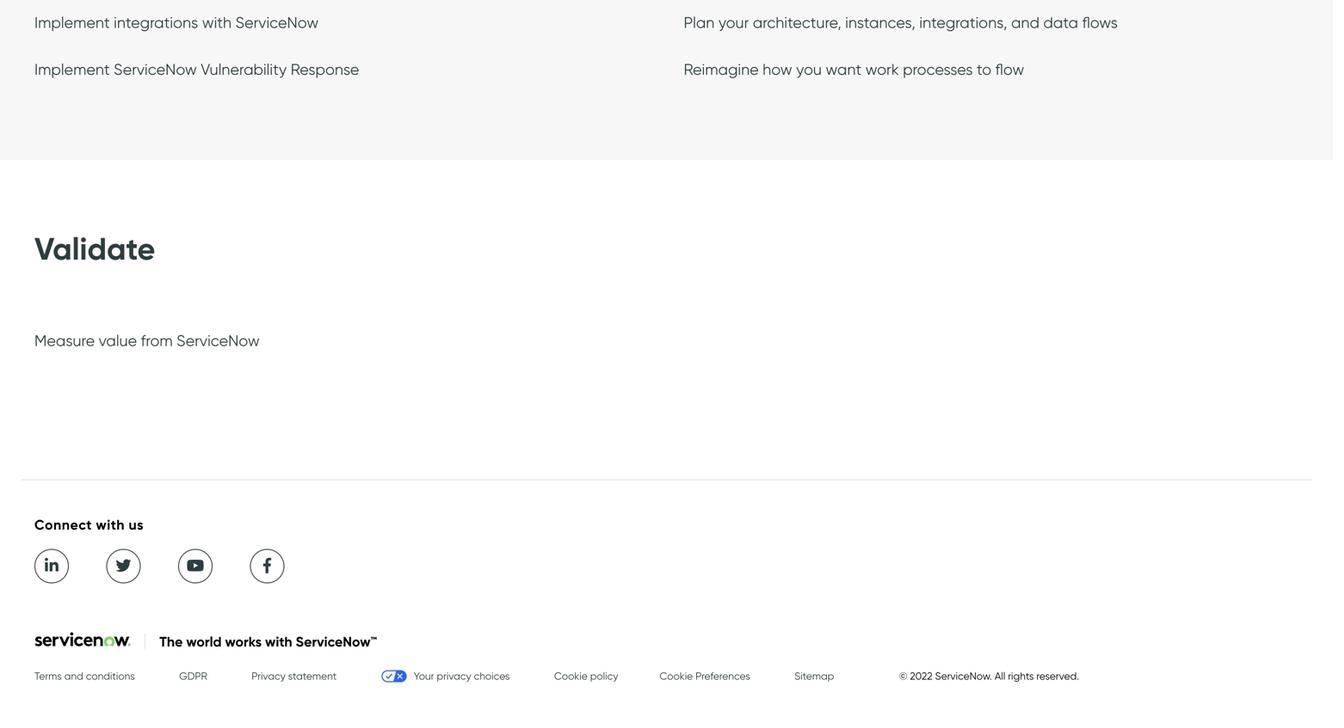 Task type: vqa. For each thing, say whether or not it's contained in the screenshot.
value
yes



Task type: describe. For each thing, give the bounding box(es) containing it.
implement servicenow vulnerability response link
[[34, 60, 359, 83]]

measure
[[34, 331, 95, 350]]

choices
[[474, 671, 510, 683]]

0 horizontal spatial and
[[64, 671, 83, 683]]

terms
[[34, 671, 62, 683]]

privacy statement link
[[252, 671, 337, 683]]

preferences
[[696, 671, 751, 683]]

terms and conditions link
[[34, 671, 135, 683]]

to
[[977, 60, 992, 79]]

plan
[[684, 13, 715, 32]]

from
[[141, 331, 173, 350]]

privacy
[[437, 671, 471, 683]]

all
[[995, 671, 1006, 683]]

data
[[1044, 13, 1079, 32]]

implement servicenow vulnerability response
[[34, 60, 359, 79]]

value
[[99, 331, 137, 350]]

your
[[414, 671, 434, 683]]

instances,
[[846, 13, 916, 32]]

processes
[[903, 60, 973, 79]]

facebook image
[[258, 557, 277, 577]]

implement integrations with servicenow
[[34, 13, 319, 32]]

response
[[291, 60, 359, 79]]

your privacy choices
[[414, 671, 510, 683]]

rights
[[1008, 671, 1034, 683]]

2 horizontal spatial with
[[265, 634, 292, 651]]

your privacy choices link
[[381, 671, 510, 683]]

servicenow™
[[296, 634, 377, 651]]

connect with us
[[34, 517, 144, 534]]

gdpr link
[[179, 671, 207, 683]]

us
[[129, 517, 144, 534]]

servicenow.
[[936, 671, 992, 683]]

vulnerability
[[201, 60, 287, 79]]

flow
[[996, 60, 1025, 79]]

measure value from servicenow link
[[34, 331, 260, 355]]

sitemap link
[[795, 671, 834, 683]]

validate
[[34, 230, 155, 268]]

measure value from servicenow
[[34, 331, 260, 350]]

0 vertical spatial and
[[1012, 13, 1040, 32]]

you
[[797, 60, 822, 79]]

connect
[[34, 517, 92, 534]]

©
[[899, 671, 908, 683]]

sitemap
[[795, 671, 834, 683]]

policy
[[590, 671, 618, 683]]

linkedin image
[[42, 557, 61, 577]]

cookie policy link
[[554, 671, 618, 683]]

implement for implement servicenow vulnerability response
[[34, 60, 110, 79]]

terms and conditions
[[34, 671, 135, 683]]

implement integrations with servicenow link
[[34, 13, 319, 36]]

your
[[719, 13, 749, 32]]

world
[[186, 634, 222, 651]]



Task type: locate. For each thing, give the bounding box(es) containing it.
integrations,
[[920, 13, 1008, 32]]

the world works with servicenow™
[[159, 634, 377, 651]]

servicenow
[[236, 13, 319, 32], [114, 60, 197, 79], [177, 331, 260, 350]]

conditions
[[86, 671, 135, 683]]

with right works
[[265, 634, 292, 651]]

cookie preferences
[[660, 671, 751, 683]]

want
[[826, 60, 862, 79]]

1 horizontal spatial and
[[1012, 13, 1040, 32]]

reimagine
[[684, 60, 759, 79]]

plan your architecture, instances, integrations, and data flows link
[[684, 13, 1118, 36]]

servicenow for from
[[177, 331, 260, 350]]

1 vertical spatial with
[[96, 517, 125, 534]]

statement
[[288, 671, 337, 683]]

2 implement from the top
[[34, 60, 110, 79]]

1 horizontal spatial cookie
[[660, 671, 693, 683]]

youtube image
[[186, 557, 205, 577]]

work
[[866, 60, 899, 79]]

0 horizontal spatial with
[[96, 517, 125, 534]]

and right terms
[[64, 671, 83, 683]]

privacy
[[252, 671, 286, 683]]

plan your architecture, instances, integrations, and data flows
[[684, 13, 1118, 32]]

1 vertical spatial implement
[[34, 60, 110, 79]]

2022
[[910, 671, 933, 683]]

2 cookie from the left
[[660, 671, 693, 683]]

1 vertical spatial and
[[64, 671, 83, 683]]

cookie policy
[[554, 671, 618, 683]]

implement for implement integrations with servicenow
[[34, 13, 110, 32]]

cookie preferences link
[[660, 671, 751, 683]]

cookie
[[554, 671, 588, 683], [660, 671, 693, 683]]

1 horizontal spatial with
[[202, 13, 232, 32]]

and
[[1012, 13, 1040, 32], [64, 671, 83, 683]]

0 vertical spatial servicenow
[[236, 13, 319, 32]]

integrations
[[114, 13, 198, 32]]

twitter image
[[114, 557, 133, 577]]

privacy statement
[[252, 671, 337, 683]]

0 horizontal spatial cookie
[[554, 671, 588, 683]]

cookie for cookie policy
[[554, 671, 588, 683]]

with inside implement integrations with servicenow link
[[202, 13, 232, 32]]

with left 'us'
[[96, 517, 125, 534]]

servicenow up "vulnerability"
[[236, 13, 319, 32]]

with
[[202, 13, 232, 32], [96, 517, 125, 534], [265, 634, 292, 651]]

servicenow for with
[[236, 13, 319, 32]]

reimagine how you want work processes to flow link
[[684, 60, 1025, 83]]

cookie left the 'preferences'
[[660, 671, 693, 683]]

reimagine how you want work processes to flow
[[684, 60, 1025, 79]]

with up implement servicenow vulnerability response
[[202, 13, 232, 32]]

1 cookie from the left
[[554, 671, 588, 683]]

implement inside 'link'
[[34, 60, 110, 79]]

implement
[[34, 13, 110, 32], [34, 60, 110, 79]]

works
[[225, 634, 262, 651]]

1 vertical spatial servicenow
[[114, 60, 197, 79]]

cookie left policy
[[554, 671, 588, 683]]

0 vertical spatial implement
[[34, 13, 110, 32]]

2 vertical spatial with
[[265, 634, 292, 651]]

2 vertical spatial servicenow
[[177, 331, 260, 350]]

© 2022 servicenow. all rights reserved.
[[899, 671, 1080, 683]]

the
[[159, 634, 183, 651]]

how
[[763, 60, 793, 79]]

reserved.
[[1037, 671, 1080, 683]]

servicenow right from on the left of page
[[177, 331, 260, 350]]

architecture,
[[753, 13, 842, 32]]

servicenow inside 'link'
[[114, 60, 197, 79]]

servicenow down integrations
[[114, 60, 197, 79]]

servicenow image
[[34, 633, 131, 647]]

0 vertical spatial with
[[202, 13, 232, 32]]

gdpr
[[179, 671, 207, 683]]

flows
[[1083, 13, 1118, 32]]

1 implement from the top
[[34, 13, 110, 32]]

cookie for cookie preferences
[[660, 671, 693, 683]]

and left the data
[[1012, 13, 1040, 32]]



